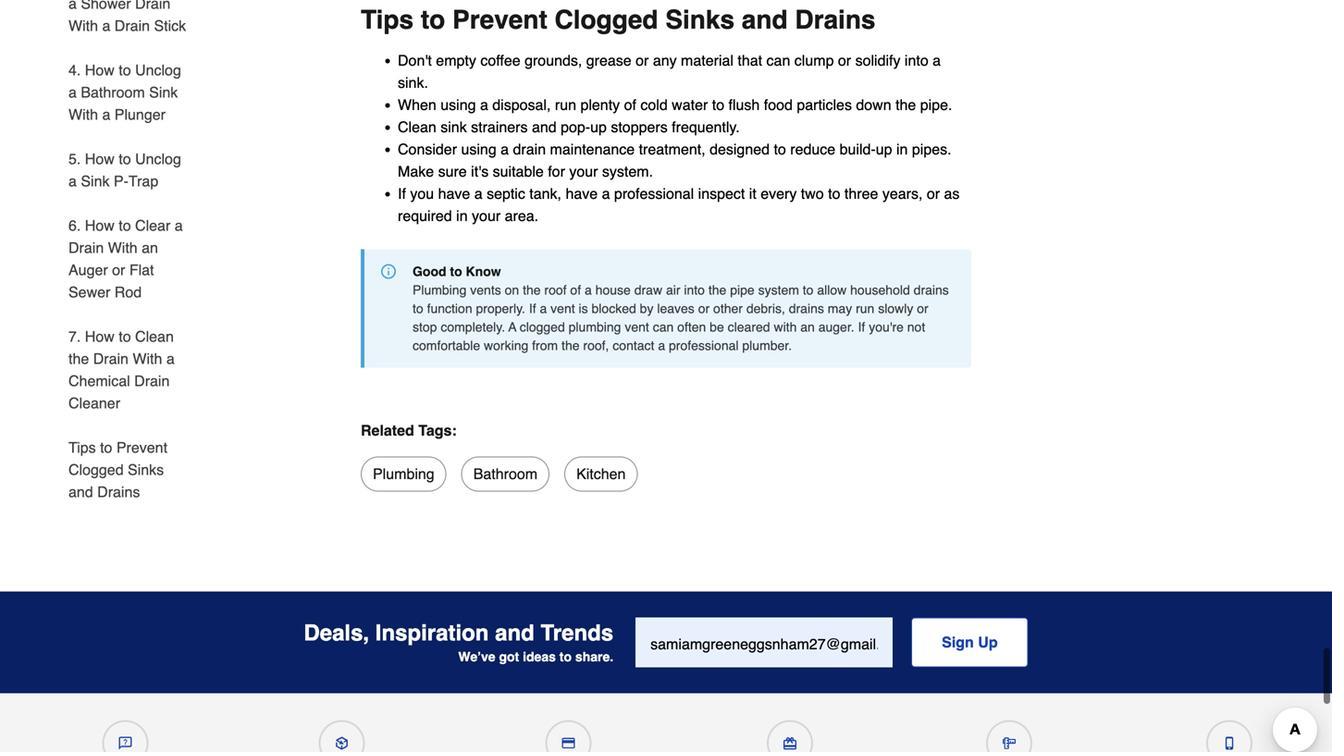 Task type: locate. For each thing, give the bounding box(es) containing it.
clogged down cleaner at the left of the page
[[68, 460, 124, 478]]

0 vertical spatial can
[[767, 51, 791, 68]]

the inside don't empty coffee grounds, grease or any material that can clump or solidify into a sink. when using a disposal, run plenty of cold water to flush food particles down the pipe. clean sink strainers and pop-up stoppers frequently. consider using a drain maintenance treatment, designed to reduce build-up in pipes. make sure it's suitable for your system. if you have a septic tank, have a professional inspect it every two to three years, or as required in your area.
[[896, 95, 917, 112]]

your down the "maintenance"
[[570, 162, 598, 179]]

sign up
[[942, 633, 998, 650]]

0 vertical spatial if
[[398, 184, 406, 201]]

0 horizontal spatial bathroom
[[81, 83, 145, 100]]

professional
[[614, 184, 694, 201], [669, 337, 739, 352]]

1 vertical spatial bathroom
[[474, 464, 538, 482]]

an right 'with' on the top
[[801, 319, 815, 334]]

0 horizontal spatial prevent
[[117, 438, 168, 455]]

the inside 7. how to clean the drain with a chemical drain cleaner
[[68, 349, 89, 367]]

0 horizontal spatial up
[[591, 117, 607, 135]]

0 horizontal spatial drains
[[789, 300, 825, 315]]

0 horizontal spatial an
[[142, 238, 158, 255]]

2 how from the top
[[85, 149, 115, 167]]

run up pop-
[[555, 95, 577, 112]]

or inside 6. how to clear a drain with an auger or flat sewer rod
[[112, 261, 125, 278]]

with
[[68, 105, 98, 122], [108, 238, 138, 255], [133, 349, 162, 367]]

prevent down cleaner at the left of the page
[[117, 438, 168, 455]]

0 horizontal spatial sink
[[81, 172, 110, 189]]

1 horizontal spatial sinks
[[666, 4, 735, 34]]

0 vertical spatial sinks
[[666, 4, 735, 34]]

designed
[[710, 140, 770, 157]]

0 vertical spatial clogged
[[555, 4, 659, 34]]

how right 6.
[[85, 216, 115, 233]]

0 vertical spatial unclog
[[135, 61, 181, 78]]

1 vertical spatial plumbing
[[373, 464, 435, 482]]

1 horizontal spatial clogged
[[555, 4, 659, 34]]

2 unclog from the top
[[135, 149, 181, 167]]

have down sure
[[438, 184, 470, 201]]

if left the you're on the top right of page
[[858, 319, 866, 334]]

0 horizontal spatial if
[[398, 184, 406, 201]]

cleared
[[728, 319, 771, 334]]

prevent inside the tips to prevent clogged sinks and drains
[[117, 438, 168, 455]]

required
[[398, 206, 452, 223]]

1 horizontal spatial have
[[566, 184, 598, 201]]

drain
[[68, 238, 104, 255], [93, 349, 129, 367], [134, 372, 170, 389]]

7. how to clean the drain with a chemical drain cleaner link
[[68, 314, 193, 425]]

0 horizontal spatial into
[[684, 282, 705, 297]]

sink left "p-"
[[81, 172, 110, 189]]

drains up 'with' on the top
[[789, 300, 825, 315]]

1 vertical spatial clogged
[[68, 460, 124, 478]]

with inside 6. how to clear a drain with an auger or flat sewer rod
[[108, 238, 138, 255]]

0 vertical spatial tips to prevent clogged sinks and drains
[[361, 4, 876, 34]]

blocked
[[592, 300, 637, 315]]

to down cleaner at the left of the page
[[100, 438, 112, 455]]

7.
[[68, 327, 81, 344]]

have right tank,
[[566, 184, 598, 201]]

drains up the not
[[914, 282, 949, 297]]

the
[[896, 95, 917, 112], [523, 282, 541, 297], [709, 282, 727, 297], [562, 337, 580, 352], [68, 349, 89, 367]]

to up stop on the left top of the page
[[413, 300, 424, 315]]

2 vertical spatial with
[[133, 349, 162, 367]]

how for 6.
[[85, 216, 115, 233]]

unclog inside 5. how to unclog a sink p-trap
[[135, 149, 181, 167]]

an down clear
[[142, 238, 158, 255]]

run
[[555, 95, 577, 112], [856, 300, 875, 315]]

with up flat
[[108, 238, 138, 255]]

how right 4.
[[85, 61, 115, 78]]

0 horizontal spatial have
[[438, 184, 470, 201]]

1 vertical spatial vent
[[625, 319, 650, 334]]

to right ideas
[[560, 649, 572, 664]]

and up got at the left
[[495, 620, 535, 645]]

bathroom
[[81, 83, 145, 100], [474, 464, 538, 482]]

clump
[[795, 51, 834, 68]]

related
[[361, 421, 414, 438]]

1 horizontal spatial bathroom
[[474, 464, 538, 482]]

or left as
[[927, 184, 940, 201]]

0 vertical spatial an
[[142, 238, 158, 255]]

vent down roof
[[551, 300, 575, 315]]

1 vertical spatial drain
[[93, 349, 129, 367]]

into inside good to know plumbing vents on the roof of a house draw air into the pipe system to allow household drains to function properly. if a vent is blocked by leaves or other debris, drains may run slowly or stop completely. a clogged plumbing vent can often be cleared with an auger. if you're not comfortable working from the roof, contact a professional plumber.
[[684, 282, 705, 297]]

professional down the system. at the top left of page
[[614, 184, 694, 201]]

to inside 6. how to clear a drain with an auger or flat sewer rod
[[119, 216, 131, 233]]

1 horizontal spatial tips to prevent clogged sinks and drains
[[361, 4, 876, 34]]

0 vertical spatial your
[[570, 162, 598, 179]]

1 vertical spatial of
[[571, 282, 581, 297]]

1 vertical spatial drains
[[789, 300, 825, 315]]

1 vertical spatial professional
[[669, 337, 739, 352]]

to
[[421, 4, 445, 34], [119, 61, 131, 78], [712, 95, 725, 112], [774, 140, 787, 157], [119, 149, 131, 167], [829, 184, 841, 201], [119, 216, 131, 233], [450, 263, 462, 278], [803, 282, 814, 297], [413, 300, 424, 315], [119, 327, 131, 344], [100, 438, 112, 455], [560, 649, 572, 664]]

clogged
[[520, 319, 565, 334]]

three
[[845, 184, 879, 201]]

2 vertical spatial drain
[[134, 372, 170, 389]]

to left clear
[[119, 216, 131, 233]]

0 vertical spatial drain
[[68, 238, 104, 255]]

drain inside 6. how to clear a drain with an auger or flat sewer rod
[[68, 238, 104, 255]]

how inside 6. how to clear a drain with an auger or flat sewer rod
[[85, 216, 115, 233]]

credit card image
[[562, 736, 575, 749]]

on
[[505, 282, 519, 297]]

plumbing inside good to know plumbing vents on the roof of a house draw air into the pipe system to allow household drains to function properly. if a vent is blocked by leaves or other debris, drains may run slowly or stop completely. a clogged plumbing vent can often be cleared with an auger. if you're not comfortable working from the roof, contact a professional plumber.
[[413, 282, 467, 297]]

to inside deals, inspiration and trends we've got ideas to share.
[[560, 649, 572, 664]]

7. how to clean the drain with a chemical drain cleaner
[[68, 327, 175, 411]]

pipes.
[[913, 140, 952, 157]]

customer care image
[[119, 736, 132, 749]]

professional down often
[[669, 337, 739, 352]]

0 vertical spatial with
[[68, 105, 98, 122]]

how right 7.
[[85, 327, 115, 344]]

using up the sink
[[441, 95, 476, 112]]

in right required
[[456, 206, 468, 223]]

how inside 7. how to clean the drain with a chemical drain cleaner
[[85, 327, 115, 344]]

and up drain
[[532, 117, 557, 135]]

0 vertical spatial using
[[441, 95, 476, 112]]

tips
[[361, 4, 414, 34], [68, 438, 96, 455]]

to inside the tips to prevent clogged sinks and drains
[[100, 438, 112, 455]]

and
[[742, 4, 788, 34], [532, 117, 557, 135], [68, 483, 93, 500], [495, 620, 535, 645]]

drains
[[914, 282, 949, 297], [789, 300, 825, 315]]

vent up contact
[[625, 319, 650, 334]]

if left you at the top left of page
[[398, 184, 406, 201]]

down
[[856, 95, 892, 112]]

clean inside don't empty coffee grounds, grease or any material that can clump or solidify into a sink. when using a disposal, run plenty of cold water to flush food particles down the pipe. clean sink strainers and pop-up stoppers frequently. consider using a drain maintenance treatment, designed to reduce build-up in pipes. make sure it's suitable for your system. if you have a septic tank, have a professional inspect it every two to three years, or as required in your area.
[[398, 117, 437, 135]]

your down the septic
[[472, 206, 501, 223]]

know
[[466, 263, 501, 278]]

often
[[678, 319, 706, 334]]

how inside 4. how to unclog a bathroom sink with a plunger
[[85, 61, 115, 78]]

or
[[636, 51, 649, 68], [838, 51, 852, 68], [927, 184, 940, 201], [112, 261, 125, 278], [699, 300, 710, 315], [917, 300, 929, 315]]

0 vertical spatial in
[[897, 140, 908, 157]]

plumbing down the related tags:
[[373, 464, 435, 482]]

clean down when
[[398, 117, 437, 135]]

of up is at the top of page
[[571, 282, 581, 297]]

of inside good to know plumbing vents on the roof of a house draw air into the pipe system to allow household drains to function properly. if a vent is blocked by leaves or other debris, drains may run slowly or stop completely. a clogged plumbing vent can often be cleared with an auger. if you're not comfortable working from the roof, contact a professional plumber.
[[571, 282, 581, 297]]

1 horizontal spatial can
[[767, 51, 791, 68]]

plumbing
[[413, 282, 467, 297], [373, 464, 435, 482]]

1 horizontal spatial clean
[[398, 117, 437, 135]]

up down down
[[876, 140, 893, 157]]

1 vertical spatial in
[[456, 206, 468, 223]]

a inside 6. how to clear a drain with an auger or flat sewer rod
[[175, 216, 183, 233]]

sink up plunger at the left of page
[[149, 83, 178, 100]]

can right that
[[767, 51, 791, 68]]

1 vertical spatial can
[[653, 319, 674, 334]]

1 vertical spatial drains
[[97, 483, 140, 500]]

bathroom inside 'link'
[[474, 464, 538, 482]]

any
[[653, 51, 677, 68]]

0 horizontal spatial tips
[[68, 438, 96, 455]]

septic
[[487, 184, 526, 201]]

3 how from the top
[[85, 216, 115, 233]]

1 horizontal spatial vent
[[625, 319, 650, 334]]

drain
[[513, 140, 546, 157]]

1 vertical spatial an
[[801, 319, 815, 334]]

rod
[[115, 283, 142, 300]]

inspect
[[698, 184, 745, 201]]

unclog inside 4. how to unclog a bathroom sink with a plunger
[[135, 61, 181, 78]]

1 horizontal spatial if
[[529, 300, 536, 315]]

prevent up coffee
[[453, 4, 548, 34]]

into right solidify
[[905, 51, 929, 68]]

1 horizontal spatial in
[[897, 140, 908, 157]]

the down 7.
[[68, 349, 89, 367]]

trends
[[541, 620, 614, 645]]

in
[[897, 140, 908, 157], [456, 206, 468, 223]]

0 horizontal spatial clean
[[135, 327, 174, 344]]

or left "any" on the top of page
[[636, 51, 649, 68]]

0 vertical spatial sink
[[149, 83, 178, 100]]

sink
[[149, 83, 178, 100], [81, 172, 110, 189]]

be
[[710, 319, 724, 334]]

1 vertical spatial if
[[529, 300, 536, 315]]

in left pipes.
[[897, 140, 908, 157]]

with inside 7. how to clean the drain with a chemical drain cleaner
[[133, 349, 162, 367]]

1 vertical spatial sink
[[81, 172, 110, 189]]

0 horizontal spatial vent
[[551, 300, 575, 315]]

the left pipe.
[[896, 95, 917, 112]]

1 horizontal spatial up
[[876, 140, 893, 157]]

mobile image
[[1224, 736, 1237, 749]]

how for 7.
[[85, 327, 115, 344]]

drain right the chemical
[[134, 372, 170, 389]]

1 horizontal spatial run
[[856, 300, 875, 315]]

tips up don't at the top
[[361, 4, 414, 34]]

drain up auger at the top left of page
[[68, 238, 104, 255]]

your
[[570, 162, 598, 179], [472, 206, 501, 223]]

gift card image
[[784, 736, 797, 749]]

how
[[85, 61, 115, 78], [85, 149, 115, 167], [85, 216, 115, 233], [85, 327, 115, 344]]

system.
[[602, 162, 653, 179]]

with up 5.
[[68, 105, 98, 122]]

1 vertical spatial into
[[684, 282, 705, 297]]

if up clogged
[[529, 300, 536, 315]]

1 vertical spatial with
[[108, 238, 138, 255]]

0 vertical spatial tips
[[361, 4, 414, 34]]

run down the household
[[856, 300, 875, 315]]

2 have from the left
[[566, 184, 598, 201]]

0 vertical spatial drains
[[914, 282, 949, 297]]

to up "p-"
[[119, 149, 131, 167]]

tips to prevent clogged sinks and drains up grease on the left top
[[361, 4, 876, 34]]

tips to prevent clogged sinks and drains
[[361, 4, 876, 34], [68, 438, 168, 500]]

draw
[[635, 282, 663, 297]]

and down cleaner at the left of the page
[[68, 483, 93, 500]]

1 horizontal spatial into
[[905, 51, 929, 68]]

or left flat
[[112, 261, 125, 278]]

of left cold
[[624, 95, 637, 112]]

plumbing up the function
[[413, 282, 467, 297]]

how for 4.
[[85, 61, 115, 78]]

to up don't at the top
[[421, 4, 445, 34]]

drains up clump on the top
[[795, 4, 876, 34]]

0 horizontal spatial of
[[571, 282, 581, 297]]

can down leaves
[[653, 319, 674, 334]]

0 vertical spatial into
[[905, 51, 929, 68]]

0 vertical spatial professional
[[614, 184, 694, 201]]

1 vertical spatial tips
[[68, 438, 96, 455]]

0 vertical spatial of
[[624, 95, 637, 112]]

1 vertical spatial prevent
[[117, 438, 168, 455]]

1 vertical spatial your
[[472, 206, 501, 223]]

2 vertical spatial if
[[858, 319, 866, 334]]

1 horizontal spatial tips
[[361, 4, 414, 34]]

and inside the tips to prevent clogged sinks and drains
[[68, 483, 93, 500]]

a inside 5. how to unclog a sink p-trap
[[68, 172, 77, 189]]

tips down cleaner at the left of the page
[[68, 438, 96, 455]]

bathroom link
[[462, 456, 550, 491]]

to inside 5. how to unclog a sink p-trap
[[119, 149, 131, 167]]

4 how from the top
[[85, 327, 115, 344]]

how right 5.
[[85, 149, 115, 167]]

sign up button
[[912, 617, 1029, 667]]

don't empty coffee grounds, grease or any material that can clump or solidify into a sink. when using a disposal, run plenty of cold water to flush food particles down the pipe. clean sink strainers and pop-up stoppers frequently. consider using a drain maintenance treatment, designed to reduce build-up in pipes. make sure it's suitable for your system. if you have a septic tank, have a professional inspect it every two to three years, or as required in your area.
[[398, 51, 960, 223]]

clean down rod
[[135, 327, 174, 344]]

0 horizontal spatial in
[[456, 206, 468, 223]]

1 vertical spatial run
[[856, 300, 875, 315]]

an inside good to know plumbing vents on the roof of a house draw air into the pipe system to allow household drains to function properly. if a vent is blocked by leaves or other debris, drains may run slowly or stop completely. a clogged plumbing vent can often be cleared with an auger. if you're not comfortable working from the roof, contact a professional plumber.
[[801, 319, 815, 334]]

comfortable
[[413, 337, 481, 352]]

sign
[[942, 633, 974, 650]]

0 horizontal spatial can
[[653, 319, 674, 334]]

using up it's in the top left of the page
[[461, 140, 497, 157]]

up down plenty
[[591, 117, 607, 135]]

deals, inspiration and trends we've got ideas to share.
[[304, 620, 614, 664]]

up
[[979, 633, 998, 650]]

using
[[441, 95, 476, 112], [461, 140, 497, 157]]

how inside 5. how to unclog a sink p-trap
[[85, 149, 115, 167]]

tips inside the tips to prevent clogged sinks and drains
[[68, 438, 96, 455]]

1 vertical spatial up
[[876, 140, 893, 157]]

can
[[767, 51, 791, 68], [653, 319, 674, 334]]

auger
[[68, 261, 108, 278]]

0 horizontal spatial tips to prevent clogged sinks and drains
[[68, 438, 168, 500]]

completely.
[[441, 319, 505, 334]]

with down rod
[[133, 349, 162, 367]]

run inside good to know plumbing vents on the roof of a house draw air into the pipe system to allow household drains to function properly. if a vent is blocked by leaves or other debris, drains may run slowly or stop completely. a clogged plumbing vent can often be cleared with an auger. if you're not comfortable working from the roof, contact a professional plumber.
[[856, 300, 875, 315]]

1 vertical spatial unclog
[[135, 149, 181, 167]]

1 horizontal spatial drains
[[795, 4, 876, 34]]

clear
[[135, 216, 171, 233]]

sink.
[[398, 73, 428, 90]]

clogged up grease on the left top
[[555, 4, 659, 34]]

1 horizontal spatial of
[[624, 95, 637, 112]]

drain up the chemical
[[93, 349, 129, 367]]

unclog up plunger at the left of page
[[135, 61, 181, 78]]

1 horizontal spatial prevent
[[453, 4, 548, 34]]

1 horizontal spatial sink
[[149, 83, 178, 100]]

area.
[[505, 206, 539, 223]]

info image
[[381, 263, 396, 278]]

sure
[[438, 162, 467, 179]]

into right air
[[684, 282, 705, 297]]

or up the not
[[917, 300, 929, 315]]

drains down cleaner at the left of the page
[[97, 483, 140, 500]]

0 vertical spatial run
[[555, 95, 577, 112]]

0 vertical spatial bathroom
[[81, 83, 145, 100]]

1 unclog from the top
[[135, 61, 181, 78]]

professional inside good to know plumbing vents on the roof of a house draw air into the pipe system to allow household drains to function properly. if a vent is blocked by leaves or other debris, drains may run slowly or stop completely. a clogged plumbing vent can often be cleared with an auger. if you're not comfortable working from the roof, contact a professional plumber.
[[669, 337, 739, 352]]

into inside don't empty coffee grounds, grease or any material that can clump or solidify into a sink. when using a disposal, run plenty of cold water to flush food particles down the pipe. clean sink strainers and pop-up stoppers frequently. consider using a drain maintenance treatment, designed to reduce build-up in pipes. make sure it's suitable for your system. if you have a septic tank, have a professional inspect it every two to three years, or as required in your area.
[[905, 51, 929, 68]]

auger.
[[819, 319, 855, 334]]

0 horizontal spatial run
[[555, 95, 577, 112]]

1 how from the top
[[85, 61, 115, 78]]

0 horizontal spatial sinks
[[128, 460, 164, 478]]

to up plunger at the left of page
[[119, 61, 131, 78]]

unclog up trap
[[135, 149, 181, 167]]

0 vertical spatial vent
[[551, 300, 575, 315]]

0 vertical spatial plumbing
[[413, 282, 467, 297]]

plumbing
[[569, 319, 621, 334]]

tips to prevent clogged sinks and drains down cleaner at the left of the page
[[68, 438, 168, 500]]

to up frequently.
[[712, 95, 725, 112]]

to down rod
[[119, 327, 131, 344]]

0 vertical spatial clean
[[398, 117, 437, 135]]

1 vertical spatial clean
[[135, 327, 174, 344]]

1 horizontal spatial an
[[801, 319, 815, 334]]



Task type: describe. For each thing, give the bounding box(es) containing it.
pipe.
[[921, 95, 953, 112]]

is
[[579, 300, 588, 315]]

with for 7.
[[133, 349, 162, 367]]

maintenance
[[550, 140, 635, 157]]

for
[[548, 162, 565, 179]]

frequently.
[[672, 117, 740, 135]]

from
[[532, 337, 558, 352]]

how for 5.
[[85, 149, 115, 167]]

properly.
[[476, 300, 526, 315]]

that
[[738, 51, 763, 68]]

allow
[[818, 282, 847, 297]]

working
[[484, 337, 529, 352]]

and up that
[[742, 4, 788, 34]]

leaves
[[657, 300, 695, 315]]

may
[[828, 300, 853, 315]]

1 vertical spatial sinks
[[128, 460, 164, 478]]

5.
[[68, 149, 81, 167]]

an inside 6. how to clear a drain with an auger or flat sewer rod
[[142, 238, 158, 255]]

to left reduce
[[774, 140, 787, 157]]

the up other
[[709, 282, 727, 297]]

chemical
[[68, 372, 130, 389]]

by
[[640, 300, 654, 315]]

we've
[[458, 649, 496, 664]]

inspiration
[[376, 620, 489, 645]]

consider
[[398, 140, 457, 157]]

contact
[[613, 337, 655, 352]]

unclog for 4. how to unclog a bathroom sink with a plunger
[[135, 61, 181, 78]]

pop-
[[561, 117, 591, 135]]

cold
[[641, 95, 668, 112]]

0 horizontal spatial your
[[472, 206, 501, 223]]

tags:
[[419, 421, 457, 438]]

2 horizontal spatial if
[[858, 319, 866, 334]]

it
[[749, 184, 757, 201]]

to left allow
[[803, 282, 814, 297]]

sign up form
[[636, 617, 1029, 667]]

don't
[[398, 51, 432, 68]]

related tags:
[[361, 421, 457, 438]]

dimensions image
[[1003, 736, 1016, 749]]

strainers
[[471, 117, 528, 135]]

reduce
[[791, 140, 836, 157]]

1 vertical spatial using
[[461, 140, 497, 157]]

to right two
[[829, 184, 841, 201]]

into for air
[[684, 282, 705, 297]]

slowly
[[879, 300, 914, 315]]

particles
[[797, 95, 852, 112]]

0 horizontal spatial drains
[[97, 483, 140, 500]]

air
[[666, 282, 681, 297]]

ideas
[[523, 649, 556, 664]]

1 vertical spatial tips to prevent clogged sinks and drains
[[68, 438, 168, 500]]

flat
[[129, 261, 154, 278]]

debris,
[[747, 300, 786, 315]]

every
[[761, 184, 797, 201]]

got
[[499, 649, 519, 664]]

not
[[908, 319, 926, 334]]

clean inside 7. how to clean the drain with a chemical drain cleaner
[[135, 327, 174, 344]]

system
[[759, 282, 800, 297]]

Email Address email field
[[636, 617, 893, 667]]

bathroom inside 4. how to unclog a bathroom sink with a plunger
[[81, 83, 145, 100]]

tank,
[[530, 184, 562, 201]]

1 horizontal spatial your
[[570, 162, 598, 179]]

a inside 7. how to clean the drain with a chemical drain cleaner
[[166, 349, 175, 367]]

pickup image
[[335, 736, 348, 749]]

solidify
[[856, 51, 901, 68]]

deals,
[[304, 620, 369, 645]]

sink inside 5. how to unclog a sink p-trap
[[81, 172, 110, 189]]

coffee
[[481, 51, 521, 68]]

good to know plumbing vents on the roof of a house draw air into the pipe system to allow household drains to function properly. if a vent is blocked by leaves or other debris, drains may run slowly or stop completely. a clogged plumbing vent can often be cleared with an auger. if you're not comfortable working from the roof, contact a professional plumber.
[[413, 263, 949, 352]]

and inside deals, inspiration and trends we've got ideas to share.
[[495, 620, 535, 645]]

0 vertical spatial prevent
[[453, 4, 548, 34]]

material
[[681, 51, 734, 68]]

you're
[[869, 319, 904, 334]]

house
[[596, 282, 631, 297]]

professional inside don't empty coffee grounds, grease or any material that can clump or solidify into a sink. when using a disposal, run plenty of cold water to flush food particles down the pipe. clean sink strainers and pop-up stoppers frequently. consider using a drain maintenance treatment, designed to reduce build-up in pipes. make sure it's suitable for your system. if you have a septic tank, have a professional inspect it every two to three years, or as required in your area.
[[614, 184, 694, 201]]

drain for chemical
[[93, 349, 129, 367]]

stoppers
[[611, 117, 668, 135]]

6. how to clear a drain with an auger or flat sewer rod
[[68, 216, 183, 300]]

1 horizontal spatial drains
[[914, 282, 949, 297]]

roof
[[545, 282, 567, 297]]

plunger
[[115, 105, 166, 122]]

when
[[398, 95, 437, 112]]

you
[[410, 184, 434, 201]]

the right "on"
[[523, 282, 541, 297]]

4. how to unclog a bathroom sink with a plunger link
[[68, 47, 193, 136]]

0 vertical spatial drains
[[795, 4, 876, 34]]

or right clump on the top
[[838, 51, 852, 68]]

trap
[[129, 172, 158, 189]]

food
[[764, 95, 793, 112]]

kitchen
[[577, 464, 626, 482]]

to inside 7. how to clean the drain with a chemical drain cleaner
[[119, 327, 131, 344]]

disposal,
[[493, 95, 551, 112]]

0 vertical spatial up
[[591, 117, 607, 135]]

roof,
[[583, 337, 609, 352]]

a
[[509, 319, 517, 334]]

two
[[801, 184, 824, 201]]

it's
[[471, 162, 489, 179]]

the right the from
[[562, 337, 580, 352]]

6.
[[68, 216, 81, 233]]

sink inside 4. how to unclog a bathroom sink with a plunger
[[149, 83, 178, 100]]

flush
[[729, 95, 760, 112]]

and inside don't empty coffee grounds, grease or any material that can clump or solidify into a sink. when using a disposal, run plenty of cold water to flush food particles down the pipe. clean sink strainers and pop-up stoppers frequently. consider using a drain maintenance treatment, designed to reduce build-up in pipes. make sure it's suitable for your system. if you have a septic tank, have a professional inspect it every two to three years, or as required in your area.
[[532, 117, 557, 135]]

drain for auger
[[68, 238, 104, 255]]

tips to prevent clogged sinks and drains link
[[68, 425, 193, 503]]

of inside don't empty coffee grounds, grease or any material that can clump or solidify into a sink. when using a disposal, run plenty of cold water to flush food particles down the pipe. clean sink strainers and pop-up stoppers frequently. consider using a drain maintenance treatment, designed to reduce build-up in pipes. make sure it's suitable for your system. if you have a septic tank, have a professional inspect it every two to three years, or as required in your area.
[[624, 95, 637, 112]]

empty
[[436, 51, 477, 68]]

can inside good to know plumbing vents on the roof of a house draw air into the pipe system to allow household drains to function properly. if a vent is blocked by leaves or other debris, drains may run slowly or stop completely. a clogged plumbing vent can often be cleared with an auger. if you're not comfortable working from the roof, contact a professional plumber.
[[653, 319, 674, 334]]

grounds,
[[525, 51, 582, 68]]

run inside don't empty coffee grounds, grease or any material that can clump or solidify into a sink. when using a disposal, run plenty of cold water to flush food particles down the pipe. clean sink strainers and pop-up stoppers frequently. consider using a drain maintenance treatment, designed to reduce build-up in pipes. make sure it's suitable for your system. if you have a septic tank, have a professional inspect it every two to three years, or as required in your area.
[[555, 95, 577, 112]]

as
[[945, 184, 960, 201]]

plumbing link
[[361, 456, 447, 491]]

with inside 4. how to unclog a bathroom sink with a plunger
[[68, 105, 98, 122]]

other
[[714, 300, 743, 315]]

into for solidify
[[905, 51, 929, 68]]

unclog for 5. how to unclog a sink p-trap
[[135, 149, 181, 167]]

plumber.
[[743, 337, 792, 352]]

0 horizontal spatial clogged
[[68, 460, 124, 478]]

if inside don't empty coffee grounds, grease or any material that can clump or solidify into a sink. when using a disposal, run plenty of cold water to flush food particles down the pipe. clean sink strainers and pop-up stoppers frequently. consider using a drain maintenance treatment, designed to reduce build-up in pipes. make sure it's suitable for your system. if you have a septic tank, have a professional inspect it every two to three years, or as required in your area.
[[398, 184, 406, 201]]

share.
[[576, 649, 614, 664]]

to right good
[[450, 263, 462, 278]]

to inside 4. how to unclog a bathroom sink with a plunger
[[119, 61, 131, 78]]

1 have from the left
[[438, 184, 470, 201]]

stop
[[413, 319, 437, 334]]

or up often
[[699, 300, 710, 315]]

with
[[774, 319, 797, 334]]

make
[[398, 162, 434, 179]]

4.
[[68, 61, 81, 78]]

household
[[851, 282, 911, 297]]

sewer
[[68, 283, 110, 300]]

with for 6.
[[108, 238, 138, 255]]

can inside don't empty coffee grounds, grease or any material that can clump or solidify into a sink. when using a disposal, run plenty of cold water to flush food particles down the pipe. clean sink strainers and pop-up stoppers frequently. consider using a drain maintenance treatment, designed to reduce build-up in pipes. make sure it's suitable for your system. if you have a septic tank, have a professional inspect it every two to three years, or as required in your area.
[[767, 51, 791, 68]]

4. how to unclog a bathroom sink with a plunger
[[68, 61, 181, 122]]



Task type: vqa. For each thing, say whether or not it's contained in the screenshot.
blinds, shades and shutters installation. image
no



